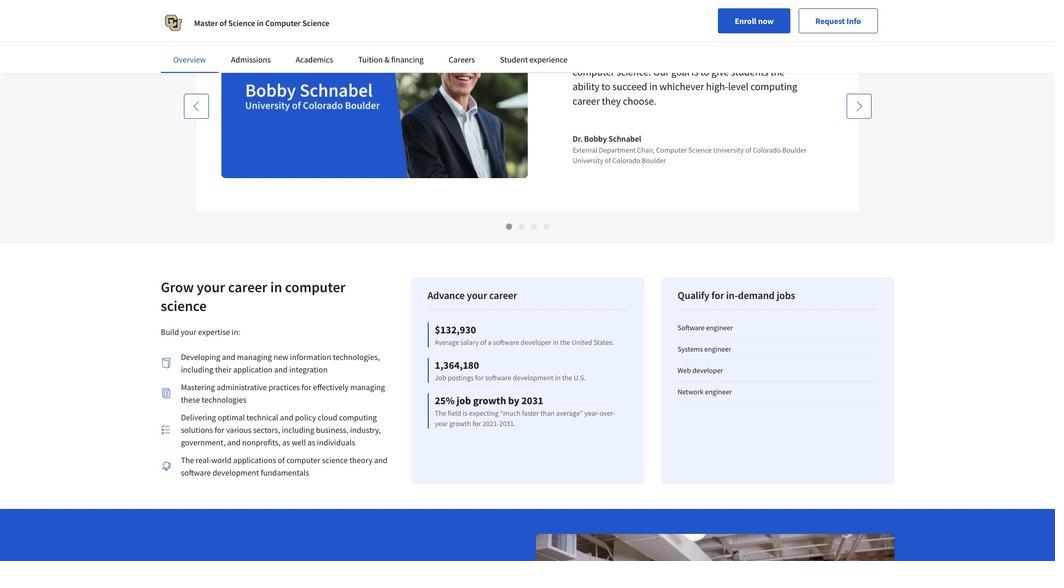 Task type: vqa. For each thing, say whether or not it's contained in the screenshot.
2nd List Box from the top of the Autocomplete results List Box
no



Task type: describe. For each thing, give the bounding box(es) containing it.
testimonial by dr. bobby schnabel image
[[221, 18, 528, 178]]

25%
[[435, 394, 455, 407]]

now
[[759, 16, 774, 26]]

industry,
[[350, 425, 381, 436]]

high-
[[707, 80, 729, 93]]

individuals
[[317, 438, 355, 448]]

build
[[161, 327, 179, 337]]

"
[[545, 25, 573, 77]]

web developer
[[678, 366, 724, 376]]

managing inside developing and managing new information technologies, including their application and integration
[[237, 352, 272, 363]]

student experience
[[500, 54, 568, 65]]

software inside $132,930 average salary of a software developer in the united states.
[[493, 338, 520, 347]]

give
[[712, 65, 730, 78]]

and left 'policy'
[[280, 413, 294, 423]]

university of colorado boulder logo image
[[161, 10, 186, 35]]

technologies
[[202, 395, 247, 405]]

for inside 1,364,180 job postings for software development in the u.s.
[[475, 373, 484, 383]]

managing inside mastering administrative practices for effectively managing these technologies
[[351, 382, 385, 393]]

master
[[194, 18, 218, 28]]

schnabel
[[609, 134, 642, 144]]

&
[[385, 54, 390, 65]]

education
[[688, 51, 731, 64]]

jobs
[[777, 289, 796, 302]]

overview
[[173, 54, 206, 65]]

united
[[572, 338, 593, 347]]

sectors,
[[253, 425, 280, 436]]

optimal
[[218, 413, 245, 423]]

advanced
[[644, 51, 686, 64]]

"much
[[500, 409, 521, 418]]

1 vertical spatial boulder
[[642, 156, 667, 165]]

is inside the we designed this program to provide learners with a comprehensive, advanced education in modern computer science. our goal is to give students the ability to succeed in whichever high-level computing career they choose.
[[692, 65, 699, 78]]

development inside the real-world applications of computer science theory and software development fundamentals
[[213, 468, 259, 478]]

students
[[732, 65, 769, 78]]

grow
[[161, 278, 194, 297]]

master of science in computer science
[[194, 18, 330, 28]]

1 horizontal spatial developer
[[693, 366, 724, 376]]

chair,
[[638, 146, 655, 155]]

provide
[[698, 36, 731, 49]]

engineer for software engineer
[[707, 323, 734, 333]]

this
[[630, 36, 646, 49]]

field
[[448, 409, 462, 418]]

administrative
[[217, 382, 267, 393]]

postings
[[448, 373, 474, 383]]

computer inside the real-world applications of computer science theory and software development fundamentals
[[287, 455, 321, 466]]

0 vertical spatial growth
[[473, 394, 507, 407]]

modern
[[743, 51, 777, 64]]

over-
[[600, 409, 616, 418]]

academics link
[[296, 54, 333, 65]]

government,
[[181, 438, 226, 448]]

0 vertical spatial university
[[714, 146, 744, 155]]

u.s.
[[574, 373, 586, 383]]

career inside the we designed this program to provide learners with a comprehensive, advanced education in modern computer science. our goal is to give students the ability to succeed in whichever high-level computing career they choose.
[[573, 95, 600, 108]]

department
[[599, 146, 636, 155]]

science.
[[617, 65, 652, 78]]

1 as from the left
[[282, 438, 290, 448]]

world
[[212, 455, 232, 466]]

in inside $132,930 average salary of a software developer in the united states.
[[553, 338, 559, 347]]

0 horizontal spatial colorado
[[613, 156, 641, 165]]

we designed this program to provide learners with a comprehensive, advanced education in modern computer science. our goal is to give students the ability to succeed in whichever high-level computing career they choose.
[[573, 36, 798, 108]]

bobby
[[585, 134, 607, 144]]

qualify for in-demand jobs
[[678, 289, 796, 302]]

2021-
[[483, 419, 500, 429]]

for inside mastering administrative practices for effectively managing these technologies
[[302, 382, 312, 393]]

average"
[[556, 409, 583, 418]]

a inside $132,930 average salary of a software developer in the united states.
[[488, 338, 492, 347]]

policy
[[295, 413, 316, 423]]

for left in-
[[712, 289, 725, 302]]

2 horizontal spatial to
[[701, 65, 710, 78]]

0 vertical spatial computer
[[265, 18, 301, 28]]

technologies,
[[333, 352, 380, 363]]

designed
[[588, 36, 628, 49]]

in inside 1,364,180 job postings for software development in the u.s.
[[555, 373, 561, 383]]

various
[[226, 425, 252, 436]]

network
[[678, 388, 704, 397]]

the inside the real-world applications of computer science theory and software development fundamentals
[[181, 455, 194, 466]]

the inside the we designed this program to provide learners with a comprehensive, advanced education in modern computer science. our goal is to give students the ability to succeed in whichever high-level computing career they choose.
[[771, 65, 785, 78]]

request info
[[816, 16, 862, 26]]

they
[[602, 95, 621, 108]]

overview link
[[173, 54, 206, 65]]

0 horizontal spatial university
[[573, 156, 604, 165]]

including inside developing and managing new information technologies, including their application and integration
[[181, 365, 214, 375]]

we
[[573, 36, 586, 49]]

average
[[435, 338, 459, 347]]

experience
[[530, 54, 568, 65]]

your for grow
[[197, 278, 225, 297]]

build your expertise in:
[[161, 327, 241, 337]]

succeed
[[613, 80, 648, 93]]

of inside $132,930 average salary of a software developer in the united states.
[[481, 338, 487, 347]]

level
[[729, 80, 749, 93]]

tuition & financing link
[[358, 54, 424, 65]]

dr.
[[573, 134, 583, 144]]

advance
[[428, 289, 465, 302]]

computer inside the we designed this program to provide learners with a comprehensive, advanced education in modern computer science. our goal is to give students the ability to succeed in whichever high-level computing career they choose.
[[573, 65, 615, 78]]

1 horizontal spatial science
[[303, 18, 330, 28]]

the inside $132,930 average salary of a software developer in the united states.
[[560, 338, 571, 347]]

$132,930 average salary of a software developer in the united states.
[[435, 323, 614, 347]]

2 as from the left
[[308, 438, 316, 448]]

software engineer
[[678, 323, 734, 333]]

development inside 1,364,180 job postings for software development in the u.s.
[[513, 373, 554, 383]]

developing
[[181, 352, 220, 363]]

and up their
[[222, 352, 235, 363]]

in-
[[727, 289, 738, 302]]

1 horizontal spatial to
[[687, 36, 696, 49]]

student
[[500, 54, 528, 65]]

engineer for network engineer
[[706, 388, 732, 397]]

goal
[[672, 65, 690, 78]]

cloud
[[318, 413, 338, 423]]

developing and managing new information technologies, including their application and integration
[[181, 352, 380, 375]]

delivering
[[181, 413, 216, 423]]

practices
[[269, 382, 300, 393]]

career for grow your career in computer science
[[228, 278, 268, 297]]

integration
[[289, 365, 328, 375]]



Task type: locate. For each thing, give the bounding box(es) containing it.
1 vertical spatial science
[[322, 455, 348, 466]]

computer inside the dr. bobby schnabel external department chair, computer science university of colorado boulder university of colorado boulder
[[657, 146, 687, 155]]

development down world
[[213, 468, 259, 478]]

software inside the real-world applications of computer science theory and software development fundamentals
[[181, 468, 211, 478]]

slides element
[[171, 221, 885, 232]]

0 vertical spatial the
[[771, 65, 785, 78]]

including down developing
[[181, 365, 214, 375]]

of
[[220, 18, 227, 28], [746, 146, 752, 155], [605, 156, 611, 165], [481, 338, 487, 347], [278, 455, 285, 466]]

including inside "delivering optimal technical and policy cloud computing solutions for various sectors, including business, industry, government, and nonprofits, as well as individuals"
[[282, 425, 315, 436]]

science down the individuals
[[322, 455, 348, 466]]

1 vertical spatial the
[[560, 338, 571, 347]]

1 vertical spatial engineer
[[705, 345, 732, 354]]

development
[[513, 373, 554, 383], [213, 468, 259, 478]]

1 horizontal spatial career
[[490, 289, 518, 302]]

a
[[791, 36, 796, 49], [488, 338, 492, 347]]

in inside grow your career in computer science
[[270, 278, 282, 297]]

admissions link
[[231, 54, 271, 65]]

software down real-
[[181, 468, 211, 478]]

business,
[[316, 425, 349, 436]]

0 vertical spatial engineer
[[707, 323, 734, 333]]

enroll now
[[735, 16, 774, 26]]

your for build
[[181, 327, 197, 337]]

0 horizontal spatial growth
[[450, 419, 471, 429]]

1,364,180 job postings for software development in the u.s.
[[435, 359, 586, 383]]

your inside grow your career in computer science
[[197, 278, 225, 297]]

and down new
[[274, 365, 288, 375]]

0 horizontal spatial managing
[[237, 352, 272, 363]]

software up 1,364,180 job postings for software development in the u.s.
[[493, 338, 520, 347]]

technical
[[247, 413, 279, 423]]

these
[[181, 395, 200, 405]]

0 vertical spatial to
[[687, 36, 696, 49]]

to
[[687, 36, 696, 49], [701, 65, 710, 78], [602, 80, 611, 93]]

1 horizontal spatial university
[[714, 146, 744, 155]]

university
[[714, 146, 744, 155], [573, 156, 604, 165]]

careers link
[[449, 54, 475, 65]]

0 horizontal spatial boulder
[[642, 156, 667, 165]]

0 horizontal spatial as
[[282, 438, 290, 448]]

the inside 25% job growth by 2031 the field is expecting "much faster than average" year-over- year growth for 2021-2031.
[[435, 409, 447, 418]]

0 vertical spatial science
[[161, 297, 207, 316]]

enroll
[[735, 16, 757, 26]]

1 horizontal spatial a
[[791, 36, 796, 49]]

states.
[[594, 338, 614, 347]]

the
[[435, 409, 447, 418], [181, 455, 194, 466]]

a right with
[[791, 36, 796, 49]]

growth up expecting at the bottom of page
[[473, 394, 507, 407]]

colorado
[[753, 146, 781, 155], [613, 156, 641, 165]]

0 horizontal spatial science
[[228, 18, 255, 28]]

1 horizontal spatial including
[[282, 425, 315, 436]]

tuition & financing
[[358, 54, 424, 65]]

engineer for systems engineer
[[705, 345, 732, 354]]

the down modern
[[771, 65, 785, 78]]

the left united
[[560, 338, 571, 347]]

computing inside "delivering optimal technical and policy cloud computing solutions for various sectors, including business, industry, government, and nonprofits, as well as individuals"
[[339, 413, 377, 423]]

2 vertical spatial software
[[181, 468, 211, 478]]

computer
[[265, 18, 301, 28], [657, 146, 687, 155]]

0 horizontal spatial science
[[161, 297, 207, 316]]

solutions
[[181, 425, 213, 436]]

to left provide
[[687, 36, 696, 49]]

mastering
[[181, 382, 215, 393]]

1 horizontal spatial is
[[692, 65, 699, 78]]

job
[[457, 394, 471, 407]]

growth down field
[[450, 419, 471, 429]]

2 horizontal spatial science
[[689, 146, 712, 155]]

your for advance
[[467, 289, 488, 302]]

mastering administrative practices for effectively managing these technologies
[[181, 382, 385, 405]]

developer up 1,364,180 job postings for software development in the u.s.
[[521, 338, 552, 347]]

their
[[215, 365, 232, 375]]

career for advance your career
[[490, 289, 518, 302]]

1 horizontal spatial computing
[[751, 80, 798, 93]]

information
[[290, 352, 331, 363]]

comprehensive,
[[573, 51, 642, 64]]

1 horizontal spatial boulder
[[783, 146, 807, 155]]

year
[[435, 419, 448, 429]]

as right well
[[308, 438, 316, 448]]

grow your career in computer science
[[161, 278, 346, 316]]

1 horizontal spatial managing
[[351, 382, 385, 393]]

careers
[[449, 54, 475, 65]]

your right build
[[181, 327, 197, 337]]

for down optimal
[[215, 425, 225, 436]]

for right 'postings'
[[475, 373, 484, 383]]

external
[[573, 146, 598, 155]]

is
[[692, 65, 699, 78], [463, 409, 468, 418]]

science
[[228, 18, 255, 28], [303, 18, 330, 28], [689, 146, 712, 155]]

expecting
[[469, 409, 499, 418]]

science inside grow your career in computer science
[[161, 297, 207, 316]]

1 horizontal spatial computer
[[657, 146, 687, 155]]

engineer right network
[[706, 388, 732, 397]]

1 horizontal spatial the
[[435, 409, 447, 418]]

computer right chair,
[[657, 146, 687, 155]]

0 horizontal spatial the
[[181, 455, 194, 466]]

1 vertical spatial is
[[463, 409, 468, 418]]

0 horizontal spatial career
[[228, 278, 268, 297]]

and
[[222, 352, 235, 363], [274, 365, 288, 375], [280, 413, 294, 423], [227, 438, 241, 448], [374, 455, 388, 466]]

a inside the we designed this program to provide learners with a comprehensive, advanced education in modern computer science. our goal is to give students the ability to succeed in whichever high-level computing career they choose.
[[791, 36, 796, 49]]

0 vertical spatial colorado
[[753, 146, 781, 155]]

1 horizontal spatial science
[[322, 455, 348, 466]]

admissions
[[231, 54, 271, 65]]

and down the various
[[227, 438, 241, 448]]

1 vertical spatial developer
[[693, 366, 724, 376]]

career up in:
[[228, 278, 268, 297]]

systems engineer
[[678, 345, 732, 354]]

developer
[[521, 338, 552, 347], [693, 366, 724, 376]]

than
[[541, 409, 555, 418]]

2 vertical spatial computer
[[287, 455, 321, 466]]

request
[[816, 16, 846, 26]]

faster
[[522, 409, 539, 418]]

demand
[[738, 289, 775, 302]]

managing
[[237, 352, 272, 363], [351, 382, 385, 393]]

managing up application
[[237, 352, 272, 363]]

engineer up systems engineer
[[707, 323, 734, 333]]

a right salary
[[488, 338, 492, 347]]

enroll now button
[[719, 8, 791, 33]]

academics
[[296, 54, 333, 65]]

2 vertical spatial to
[[602, 80, 611, 93]]

0 horizontal spatial is
[[463, 409, 468, 418]]

science up build
[[161, 297, 207, 316]]

tuition
[[358, 54, 383, 65]]

0 horizontal spatial computer
[[265, 18, 301, 28]]

dr. bobby schnabel external department chair, computer science university of colorado boulder university of colorado boulder
[[573, 134, 807, 165]]

by
[[509, 394, 520, 407]]

as left well
[[282, 438, 290, 448]]

0 vertical spatial computer
[[573, 65, 615, 78]]

in:
[[232, 327, 241, 337]]

science inside the real-world applications of computer science theory and software development fundamentals
[[322, 455, 348, 466]]

next image
[[854, 101, 865, 112]]

2 vertical spatial the
[[563, 373, 573, 383]]

the inside 1,364,180 job postings for software development in the u.s.
[[563, 373, 573, 383]]

1 vertical spatial the
[[181, 455, 194, 466]]

salary
[[461, 338, 479, 347]]

1 vertical spatial to
[[701, 65, 710, 78]]

computer
[[573, 65, 615, 78], [285, 278, 346, 297], [287, 455, 321, 466]]

and inside the real-world applications of computer science theory and software development fundamentals
[[374, 455, 388, 466]]

nonprofits,
[[242, 438, 281, 448]]

1 vertical spatial computer
[[285, 278, 346, 297]]

0 horizontal spatial developer
[[521, 338, 552, 347]]

1 vertical spatial managing
[[351, 382, 385, 393]]

computer inside grow your career in computer science
[[285, 278, 346, 297]]

career up $132,930 average salary of a software developer in the united states.
[[490, 289, 518, 302]]

engineer down the software engineer
[[705, 345, 732, 354]]

software
[[678, 323, 705, 333]]

learners
[[733, 36, 768, 49]]

request info button
[[799, 8, 878, 33]]

software inside 1,364,180 job postings for software development in the u.s.
[[485, 373, 512, 383]]

application
[[233, 365, 273, 375]]

0 horizontal spatial computing
[[339, 413, 377, 423]]

0 vertical spatial is
[[692, 65, 699, 78]]

1 vertical spatial computer
[[657, 146, 687, 155]]

for inside 25% job growth by 2031 the field is expecting "much faster than average" year-over- year growth for 2021-2031.
[[473, 419, 481, 429]]

career down ability in the top right of the page
[[573, 95, 600, 108]]

1 vertical spatial computing
[[339, 413, 377, 423]]

0 vertical spatial software
[[493, 338, 520, 347]]

is right field
[[463, 409, 468, 418]]

the left u.s.
[[563, 373, 573, 383]]

the real-world applications of computer science theory and software development fundamentals
[[181, 455, 388, 478]]

including up well
[[282, 425, 315, 436]]

the left real-
[[181, 455, 194, 466]]

managing down technologies,
[[351, 382, 385, 393]]

0 vertical spatial development
[[513, 373, 554, 383]]

0 vertical spatial computing
[[751, 80, 798, 93]]

previous image
[[191, 101, 202, 112]]

0 vertical spatial boulder
[[783, 146, 807, 155]]

0 horizontal spatial to
[[602, 80, 611, 93]]

1 horizontal spatial growth
[[473, 394, 507, 407]]

1,364,180
[[435, 359, 479, 372]]

$132,930
[[435, 323, 476, 336]]

choose.
[[623, 95, 657, 108]]

delivering optimal technical and policy cloud computing solutions for various sectors, including business, industry, government, and nonprofits, as well as individuals
[[181, 413, 381, 448]]

1 horizontal spatial colorado
[[753, 146, 781, 155]]

new
[[274, 352, 288, 363]]

0 vertical spatial managing
[[237, 352, 272, 363]]

0 vertical spatial the
[[435, 409, 447, 418]]

0 vertical spatial a
[[791, 36, 796, 49]]

0 horizontal spatial a
[[488, 338, 492, 347]]

1 vertical spatial software
[[485, 373, 512, 383]]

2 horizontal spatial career
[[573, 95, 600, 108]]

2031
[[522, 394, 544, 407]]

for down integration
[[302, 382, 312, 393]]

our
[[654, 65, 670, 78]]

2 vertical spatial engineer
[[706, 388, 732, 397]]

to down education
[[701, 65, 710, 78]]

computer up academics
[[265, 18, 301, 28]]

25% job growth by 2031 the field is expecting "much faster than average" year-over- year growth for 2021-2031.
[[435, 394, 616, 429]]

your
[[197, 278, 225, 297], [467, 289, 488, 302], [181, 327, 197, 337]]

including
[[181, 365, 214, 375], [282, 425, 315, 436]]

computing inside the we designed this program to provide learners with a comprehensive, advanced education in modern computer science. our goal is to give students the ability to succeed in whichever high-level computing career they choose.
[[751, 80, 798, 93]]

science inside the dr. bobby schnabel external department chair, computer science university of colorado boulder university of colorado boulder
[[689, 146, 712, 155]]

whichever
[[660, 80, 705, 93]]

your right advance
[[467, 289, 488, 302]]

network engineer
[[678, 388, 732, 397]]

1 vertical spatial a
[[488, 338, 492, 347]]

developer inside $132,930 average salary of a software developer in the united states.
[[521, 338, 552, 347]]

of inside the real-world applications of computer science theory and software development fundamentals
[[278, 455, 285, 466]]

for inside "delivering optimal technical and policy cloud computing solutions for various sectors, including business, industry, government, and nonprofits, as well as individuals"
[[215, 425, 225, 436]]

well
[[292, 438, 306, 448]]

1 vertical spatial growth
[[450, 419, 471, 429]]

0 vertical spatial developer
[[521, 338, 552, 347]]

development up 2031
[[513, 373, 554, 383]]

1 vertical spatial development
[[213, 468, 259, 478]]

0 horizontal spatial development
[[213, 468, 259, 478]]

and right the theory
[[374, 455, 388, 466]]

career inside grow your career in computer science
[[228, 278, 268, 297]]

the up year
[[435, 409, 447, 418]]

1 vertical spatial colorado
[[613, 156, 641, 165]]

computing down students on the right of page
[[751, 80, 798, 93]]

for down expecting at the bottom of page
[[473, 419, 481, 429]]

1 horizontal spatial development
[[513, 373, 554, 383]]

is right the 'goal'
[[692, 65, 699, 78]]

1 horizontal spatial as
[[308, 438, 316, 448]]

0 horizontal spatial including
[[181, 365, 214, 375]]

student experience link
[[500, 54, 568, 65]]

your right grow on the left of the page
[[197, 278, 225, 297]]

to up they on the right of the page
[[602, 80, 611, 93]]

software up by
[[485, 373, 512, 383]]

year-
[[585, 409, 600, 418]]

1 vertical spatial university
[[573, 156, 604, 165]]

developer up network engineer
[[693, 366, 724, 376]]

computing up industry,
[[339, 413, 377, 423]]

systems
[[678, 345, 703, 354]]

0 vertical spatial including
[[181, 365, 214, 375]]

is inside 25% job growth by 2031 the field is expecting "much faster than average" year-over- year growth for 2021-2031.
[[463, 409, 468, 418]]

1 vertical spatial including
[[282, 425, 315, 436]]



